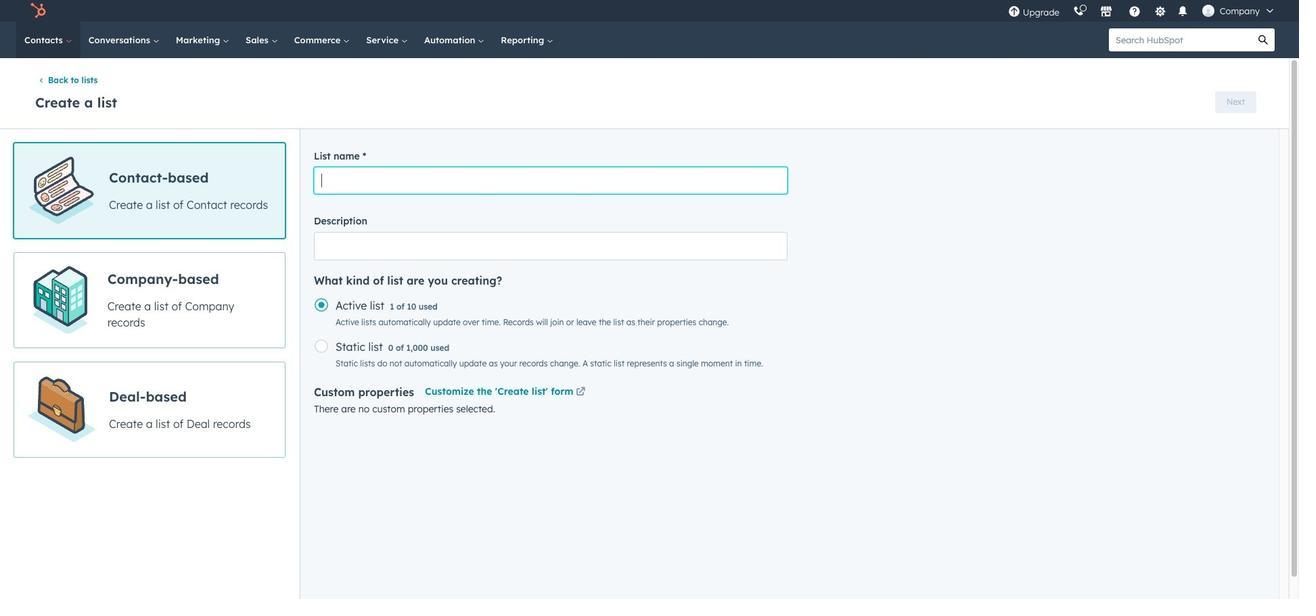Task type: describe. For each thing, give the bounding box(es) containing it.
List name text field
[[314, 167, 788, 194]]

jacob simon image
[[1203, 5, 1215, 17]]

Search HubSpot search field
[[1109, 28, 1252, 51]]



Task type: vqa. For each thing, say whether or not it's contained in the screenshot.
Library
no



Task type: locate. For each thing, give the bounding box(es) containing it.
link opens in a new window image
[[576, 388, 586, 398]]

link opens in a new window image
[[576, 385, 586, 402]]

None text field
[[314, 232, 788, 261]]

None checkbox
[[14, 253, 286, 349]]

marketplaces image
[[1100, 6, 1113, 18]]

None checkbox
[[14, 143, 286, 239], [14, 362, 286, 458], [14, 143, 286, 239], [14, 362, 286, 458]]

banner
[[32, 87, 1257, 115]]

menu
[[1002, 0, 1283, 22]]



